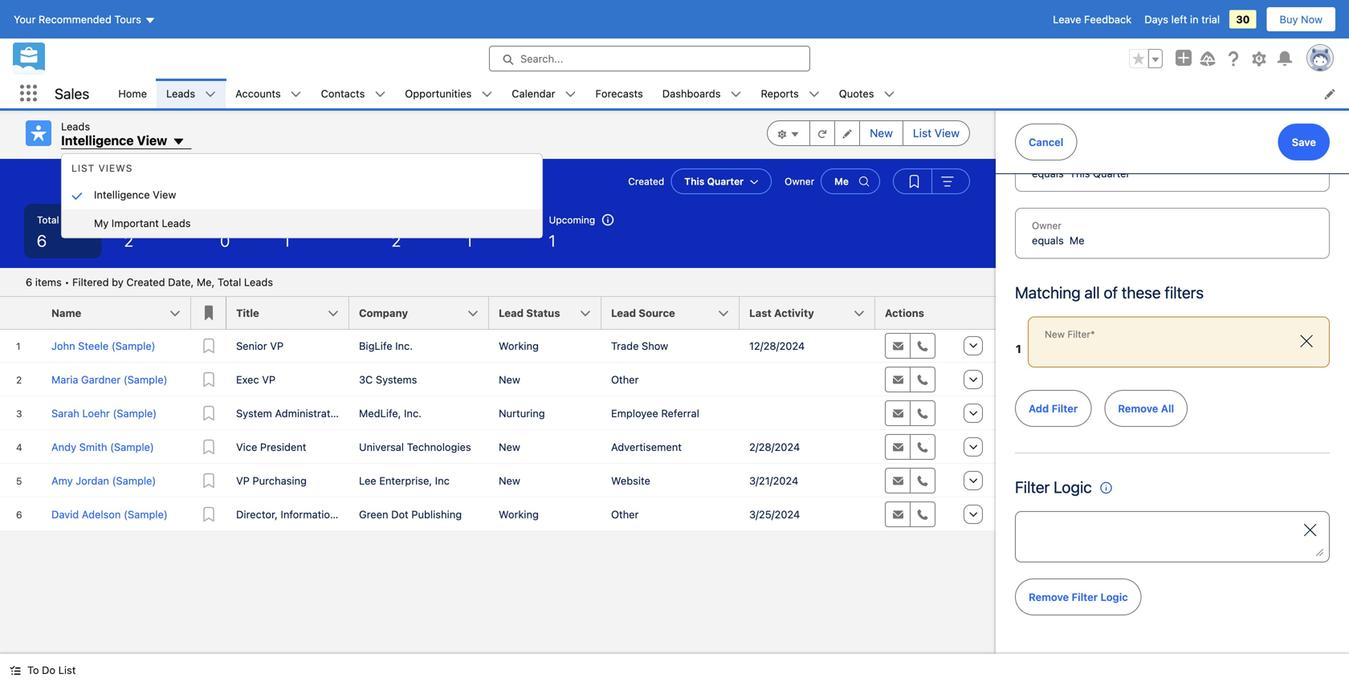 Task type: describe. For each thing, give the bounding box(es) containing it.
save button
[[1279, 124, 1330, 161]]

accounts list item
[[226, 79, 311, 108]]

exec
[[236, 374, 259, 386]]

dot
[[391, 509, 409, 521]]

lead for lead status
[[499, 307, 524, 319]]

quarter inside button
[[707, 176, 744, 187]]

my important leads
[[94, 217, 191, 229]]

1 horizontal spatial quarter
[[1094, 168, 1131, 180]]

to
[[27, 665, 39, 677]]

all
[[1162, 403, 1175, 415]]

1 2 from the left
[[124, 231, 133, 250]]

me inside me button
[[835, 176, 849, 187]]

do
[[42, 665, 55, 677]]

green
[[359, 509, 388, 521]]

lead source column header
[[602, 297, 750, 330]]

new for advertisement
[[499, 441, 521, 454]]

leads inside total leads 6
[[62, 215, 89, 226]]

cancel
[[1029, 136, 1064, 148]]

senior vp
[[236, 340, 284, 352]]

2 vertical spatial vp
[[236, 475, 250, 487]]

quotes link
[[830, 79, 884, 108]]

3c systems
[[359, 374, 417, 386]]

activity for no activity
[[140, 215, 174, 226]]

technology
[[339, 509, 395, 521]]

universal
[[359, 441, 404, 454]]

company column header
[[349, 297, 499, 330]]

0 vertical spatial group
[[1130, 49, 1163, 68]]

list inside to do list button
[[58, 665, 76, 677]]

lead source
[[611, 307, 676, 319]]

my
[[94, 217, 109, 229]]

name
[[51, 307, 81, 319]]

actions column header
[[876, 297, 956, 330]]

biglife
[[359, 340, 393, 352]]

text default image for calendar
[[565, 89, 576, 100]]

president
[[260, 441, 306, 454]]

text default image for accounts
[[291, 89, 302, 100]]

filter for add filter
[[1052, 403, 1078, 415]]

text default image for reports
[[809, 89, 820, 100]]

days
[[1145, 13, 1169, 25]]

nurturing
[[499, 408, 545, 420]]

medlife,
[[359, 408, 401, 420]]

me inside owner equals me
[[1070, 235, 1085, 247]]

important
[[112, 217, 159, 229]]

accounts
[[235, 88, 281, 100]]

reports list item
[[752, 79, 830, 108]]

leads list item
[[157, 79, 226, 108]]

1 1 button from the left
[[270, 204, 369, 259]]

6 inside total leads 6
[[37, 231, 47, 250]]

administrator
[[275, 408, 341, 420]]

0 vertical spatial intelligence
[[61, 133, 134, 148]]

text default image for contacts
[[375, 89, 386, 100]]

of
[[1104, 283, 1118, 302]]

matching
[[1016, 283, 1081, 302]]

dashboards link
[[653, 79, 731, 108]]

leads up title
[[244, 276, 273, 288]]

system
[[236, 408, 272, 420]]

30
[[1237, 13, 1251, 25]]

green dot publishing
[[359, 509, 462, 521]]

no activity
[[124, 215, 174, 226]]

equals inside owner equals me
[[1032, 235, 1064, 247]]

leads | list views list box
[[62, 156, 542, 238]]

1 horizontal spatial this
[[1070, 168, 1091, 180]]

home
[[118, 88, 147, 100]]

contacts list item
[[311, 79, 396, 108]]

text default image for dashboards
[[731, 89, 742, 100]]

your
[[14, 13, 36, 25]]

left
[[1172, 13, 1188, 25]]

company
[[359, 307, 408, 319]]

home link
[[109, 79, 157, 108]]

publishing
[[412, 509, 462, 521]]

this quarter
[[685, 176, 744, 187]]

1 for 1st 1 button
[[283, 231, 290, 250]]

text default image for quotes
[[884, 89, 895, 100]]

•
[[65, 276, 69, 288]]

your recommended tours button
[[13, 6, 157, 32]]

systems
[[376, 374, 417, 386]]

to do list button
[[0, 655, 85, 687]]

biglife inc.
[[359, 340, 413, 352]]

lead source button
[[602, 297, 740, 329]]

these
[[1122, 283, 1161, 302]]

filter for new filter *
[[1068, 329, 1091, 340]]

equals this quarter
[[1032, 168, 1131, 180]]

contacts
[[321, 88, 365, 100]]

remove filter logic
[[1029, 592, 1129, 604]]

lee enterprise, inc
[[359, 475, 450, 487]]

12/28/2024
[[750, 340, 805, 352]]

name button
[[42, 297, 191, 329]]

3 1 from the left
[[549, 231, 556, 250]]

3/25/2024
[[750, 509, 800, 521]]

filter logic
[[1016, 478, 1092, 497]]

grid containing name
[[0, 297, 996, 533]]

working for trade show
[[499, 340, 539, 352]]

opportunities
[[405, 88, 472, 100]]

list for list views
[[72, 163, 95, 174]]

new for other
[[499, 374, 521, 386]]

senior
[[236, 340, 267, 352]]

quotes
[[839, 88, 874, 100]]

0 button
[[207, 204, 261, 259]]

0 horizontal spatial logic
[[1054, 478, 1092, 497]]

dashboards
[[663, 88, 721, 100]]

source
[[639, 307, 676, 319]]

buy now button
[[1267, 6, 1337, 32]]

exec vp
[[236, 374, 276, 386]]

no
[[124, 215, 137, 226]]

working for other
[[499, 509, 539, 521]]

show
[[642, 340, 669, 352]]

view inside intelligence view 'link'
[[153, 189, 176, 201]]

calendar link
[[502, 79, 565, 108]]

days left in trial
[[1145, 13, 1220, 25]]

cell for nurturing
[[740, 397, 876, 431]]

filtered
[[72, 276, 109, 288]]

me,
[[197, 276, 215, 288]]

1 horizontal spatial total
[[218, 276, 241, 288]]

list containing home
[[109, 79, 1350, 108]]

opportunities list item
[[396, 79, 502, 108]]

vp for exec vp
[[262, 374, 276, 386]]

tours
[[114, 13, 141, 25]]

date,
[[168, 276, 194, 288]]

add filter button
[[1016, 390, 1092, 427]]

all
[[1085, 283, 1100, 302]]

leads down sales
[[61, 121, 90, 133]]

reports link
[[752, 79, 809, 108]]

other for new
[[611, 374, 639, 386]]



Task type: vqa. For each thing, say whether or not it's contained in the screenshot.


Task type: locate. For each thing, give the bounding box(es) containing it.
leave
[[1053, 13, 1082, 25]]

vp for senior vp
[[270, 340, 284, 352]]

total leads 6
[[37, 215, 89, 250]]

grid
[[0, 297, 996, 533]]

me button
[[821, 169, 881, 194]]

1 horizontal spatial 2
[[392, 231, 401, 250]]

6 items • filtered by created date, me, total leads status
[[26, 276, 273, 288]]

this inside button
[[685, 176, 705, 187]]

0 horizontal spatial 1 button
[[270, 204, 369, 259]]

sales
[[55, 85, 89, 102]]

information
[[281, 509, 336, 521]]

add
[[1029, 403, 1049, 415]]

text default image inside "accounts" list item
[[291, 89, 302, 100]]

logic
[[1054, 478, 1092, 497], [1101, 592, 1129, 604]]

2 text default image from the left
[[884, 89, 895, 100]]

search... button
[[489, 46, 811, 72]]

0 vertical spatial inc.
[[395, 340, 413, 352]]

quotes list item
[[830, 79, 905, 108]]

quarter
[[1094, 168, 1131, 180], [707, 176, 744, 187]]

1 working from the top
[[499, 340, 539, 352]]

0
[[220, 231, 230, 250]]

0 horizontal spatial text default image
[[565, 89, 576, 100]]

*
[[1091, 329, 1096, 340]]

0 vertical spatial remove
[[1119, 403, 1159, 415]]

0 horizontal spatial activity
[[140, 215, 174, 226]]

activity right last
[[775, 307, 815, 319]]

1 down upcoming
[[549, 231, 556, 250]]

3c
[[359, 374, 373, 386]]

new down quotes list item
[[870, 127, 893, 140]]

1 vertical spatial me
[[1070, 235, 1085, 247]]

2 cell from the top
[[740, 397, 876, 431]]

2 lead from the left
[[611, 307, 636, 319]]

0 horizontal spatial owner
[[785, 176, 815, 187]]

owner down equals this quarter
[[1032, 220, 1062, 231]]

1 vertical spatial other
[[611, 509, 639, 521]]

text default image right contacts
[[375, 89, 386, 100]]

inc. for biglife inc.
[[395, 340, 413, 352]]

forecasts
[[596, 88, 643, 100]]

list
[[109, 79, 1350, 108]]

leave feedback
[[1053, 13, 1132, 25]]

1 horizontal spatial me
[[1070, 235, 1085, 247]]

accounts link
[[226, 79, 291, 108]]

new
[[870, 127, 893, 140], [1045, 329, 1065, 340], [499, 374, 521, 386], [499, 441, 521, 454], [499, 475, 521, 487]]

1 for 1st 1 button from the right
[[466, 231, 472, 250]]

1 horizontal spatial lead
[[611, 307, 636, 319]]

activity inside button
[[775, 307, 815, 319]]

0 vertical spatial me
[[835, 176, 849, 187]]

group
[[1130, 49, 1163, 68], [767, 121, 971, 146], [893, 169, 971, 194]]

inc. for medlife, inc.
[[404, 408, 422, 420]]

1 vertical spatial group
[[767, 121, 971, 146]]

0 vertical spatial total
[[37, 215, 59, 226]]

calendar
[[512, 88, 556, 100]]

intelligence up no
[[94, 189, 150, 201]]

1 vertical spatial total
[[218, 276, 241, 288]]

1 vertical spatial vp
[[262, 374, 276, 386]]

2
[[124, 231, 133, 250], [392, 231, 401, 250]]

enterprise,
[[379, 475, 432, 487]]

0 horizontal spatial this
[[685, 176, 705, 187]]

0 vertical spatial vp
[[270, 340, 284, 352]]

activity inside key performance indicators group
[[140, 215, 174, 226]]

0 vertical spatial activity
[[140, 215, 174, 226]]

0 vertical spatial other
[[611, 374, 639, 386]]

0 vertical spatial equals
[[1032, 168, 1064, 180]]

1 vertical spatial list
[[72, 163, 95, 174]]

reports
[[761, 88, 799, 100]]

filters
[[1165, 283, 1204, 302]]

group containing new
[[767, 121, 971, 146]]

intelligence view inside 'link'
[[94, 189, 176, 201]]

title
[[236, 307, 259, 319]]

text default image inside opportunities list item
[[481, 89, 493, 100]]

1
[[283, 231, 290, 250], [466, 231, 472, 250], [549, 231, 556, 250]]

0 vertical spatial owner
[[785, 176, 815, 187]]

equals up matching
[[1032, 235, 1064, 247]]

vp right senior
[[270, 340, 284, 352]]

2 vertical spatial group
[[893, 169, 971, 194]]

list inside "list view" button
[[913, 127, 932, 140]]

owner
[[785, 176, 815, 187], [1032, 220, 1062, 231]]

matching all of these filters
[[1016, 283, 1204, 302]]

filter inside button
[[1052, 403, 1078, 415]]

2 2 from the left
[[392, 231, 401, 250]]

cell for new
[[740, 363, 876, 397]]

list right new button
[[913, 127, 932, 140]]

0 horizontal spatial 6
[[26, 276, 32, 288]]

logic inside button
[[1101, 592, 1129, 604]]

new down the nurturing
[[499, 441, 521, 454]]

your recommended tours
[[14, 13, 141, 25]]

new inside button
[[870, 127, 893, 140]]

1 horizontal spatial created
[[629, 176, 665, 187]]

filter inside button
[[1072, 592, 1098, 604]]

new up the nurturing
[[499, 374, 521, 386]]

other down trade on the left
[[611, 374, 639, 386]]

2 equals from the top
[[1032, 235, 1064, 247]]

0 horizontal spatial total
[[37, 215, 59, 226]]

2 horizontal spatial 1
[[549, 231, 556, 250]]

cell
[[740, 363, 876, 397], [740, 397, 876, 431]]

lead up trade on the left
[[611, 307, 636, 319]]

this quarter button
[[671, 169, 772, 194]]

owner inside owner equals me
[[1032, 220, 1062, 231]]

me
[[835, 176, 849, 187], [1070, 235, 1085, 247]]

activity
[[140, 215, 174, 226], [775, 307, 815, 319]]

text default image inside contacts list item
[[375, 89, 386, 100]]

contacts link
[[311, 79, 375, 108]]

intelligence up list views
[[61, 133, 134, 148]]

activity right no
[[140, 215, 174, 226]]

text default image right quotes
[[884, 89, 895, 100]]

title column header
[[227, 297, 359, 330]]

new right 'inc'
[[499, 475, 521, 487]]

new left *
[[1045, 329, 1065, 340]]

text default image right accounts
[[291, 89, 302, 100]]

trial
[[1202, 13, 1220, 25]]

1 horizontal spatial logic
[[1101, 592, 1129, 604]]

vice
[[236, 441, 257, 454]]

trade show
[[611, 340, 669, 352]]

0 horizontal spatial 1
[[283, 231, 290, 250]]

referral
[[661, 408, 700, 420]]

created right by
[[126, 276, 165, 288]]

list view button
[[903, 121, 971, 146]]

remove for remove all
[[1119, 403, 1159, 415]]

0 vertical spatial intelligence view
[[61, 133, 167, 148]]

1 horizontal spatial text default image
[[884, 89, 895, 100]]

0 vertical spatial 6
[[37, 231, 47, 250]]

text default image inside 'reports' list item
[[809, 89, 820, 100]]

2 down important
[[124, 231, 133, 250]]

equals down cancel
[[1032, 168, 1064, 180]]

0 horizontal spatial 2
[[124, 231, 133, 250]]

1 vertical spatial 6
[[26, 276, 32, 288]]

1 vertical spatial inc.
[[404, 408, 422, 420]]

1 horizontal spatial 1
[[466, 231, 472, 250]]

items
[[35, 276, 62, 288]]

2 inside button
[[392, 231, 401, 250]]

list
[[913, 127, 932, 140], [72, 163, 95, 174], [58, 665, 76, 677]]

leads right important
[[162, 217, 191, 229]]

equals
[[1032, 168, 1064, 180], [1032, 235, 1064, 247]]

lead status
[[499, 307, 560, 319]]

1 down intelligence view 'link'
[[283, 231, 290, 250]]

view up the no activity on the left of the page
[[153, 189, 176, 201]]

row number image
[[0, 297, 42, 329]]

6 up 'items'
[[37, 231, 47, 250]]

1 vertical spatial activity
[[775, 307, 815, 319]]

1 vertical spatial intelligence view
[[94, 189, 176, 201]]

intelligence view up no
[[94, 189, 176, 201]]

2/28/2024
[[750, 441, 800, 454]]

text default image
[[565, 89, 576, 100], [884, 89, 895, 100]]

text default image left to
[[10, 666, 21, 677]]

owner left me button
[[785, 176, 815, 187]]

1 horizontal spatial owner
[[1032, 220, 1062, 231]]

inc. right medlife,
[[404, 408, 422, 420]]

owner for owner equals me
[[1032, 220, 1062, 231]]

group down quotes list item
[[767, 121, 971, 146]]

view inside "list view" button
[[935, 127, 960, 140]]

0 horizontal spatial lead
[[499, 307, 524, 319]]

text default image left reports
[[731, 89, 742, 100]]

1 vertical spatial created
[[126, 276, 165, 288]]

0 vertical spatial logic
[[1054, 478, 1092, 497]]

2 vertical spatial list
[[58, 665, 76, 677]]

owner for owner
[[785, 176, 815, 187]]

group down "list view" button
[[893, 169, 971, 194]]

inc. right biglife
[[395, 340, 413, 352]]

1 vertical spatial remove
[[1029, 592, 1069, 604]]

0 vertical spatial working
[[499, 340, 539, 352]]

in
[[1191, 13, 1199, 25]]

text default image right the calendar
[[565, 89, 576, 100]]

lead inside button
[[611, 307, 636, 319]]

employee
[[611, 408, 659, 420]]

list views
[[72, 163, 133, 174]]

1 other from the top
[[611, 374, 639, 386]]

other down website
[[611, 509, 639, 521]]

0 horizontal spatial created
[[126, 276, 165, 288]]

other
[[611, 374, 639, 386], [611, 509, 639, 521]]

action image
[[956, 297, 996, 329]]

text default image left the calendar
[[481, 89, 493, 100]]

new for website
[[499, 475, 521, 487]]

1 horizontal spatial 6
[[37, 231, 47, 250]]

text default image right reports
[[809, 89, 820, 100]]

now
[[1302, 13, 1323, 25]]

group down the days
[[1130, 49, 1163, 68]]

0 horizontal spatial quarter
[[707, 176, 744, 187]]

text default image inside to do list button
[[10, 666, 21, 677]]

filter
[[1068, 329, 1091, 340], [1052, 403, 1078, 415], [1016, 478, 1050, 497], [1072, 592, 1098, 604]]

remove for remove filter logic
[[1029, 592, 1069, 604]]

2 other from the top
[[611, 509, 639, 521]]

owner equals me
[[1032, 220, 1085, 247]]

1 text default image from the left
[[565, 89, 576, 100]]

lee
[[359, 475, 377, 487]]

1 right 2 button
[[466, 231, 472, 250]]

text default image
[[205, 89, 216, 100], [291, 89, 302, 100], [375, 89, 386, 100], [481, 89, 493, 100], [731, 89, 742, 100], [809, 89, 820, 100], [10, 666, 21, 677]]

other for working
[[611, 509, 639, 521]]

cell down 12/28/2024
[[740, 363, 876, 397]]

view
[[935, 127, 960, 140], [137, 133, 167, 148], [153, 189, 176, 201]]

leads link
[[157, 79, 205, 108]]

1 vertical spatial logic
[[1101, 592, 1129, 604]]

filter for remove filter logic
[[1072, 592, 1098, 604]]

lead for lead source
[[611, 307, 636, 319]]

leads inside "link"
[[166, 88, 195, 100]]

system administrator
[[236, 408, 341, 420]]

lead status column header
[[489, 297, 611, 330]]

0 vertical spatial list
[[913, 127, 932, 140]]

lead inside button
[[499, 307, 524, 319]]

cancel button
[[1016, 124, 1078, 161]]

name column header
[[42, 297, 201, 330]]

1 1 from the left
[[283, 231, 290, 250]]

None text field
[[1016, 512, 1330, 563]]

text default image left accounts
[[205, 89, 216, 100]]

1 lead from the left
[[499, 307, 524, 319]]

6 left 'items'
[[26, 276, 32, 288]]

2 button
[[379, 204, 443, 259]]

calendar list item
[[502, 79, 586, 108]]

title button
[[227, 297, 349, 329]]

leads left my
[[62, 215, 89, 226]]

list right do
[[58, 665, 76, 677]]

2 up company
[[392, 231, 401, 250]]

remove all button
[[1105, 390, 1188, 427]]

last activity button
[[740, 297, 876, 329]]

text default image for leads
[[205, 89, 216, 100]]

text default image inside the leads "list item"
[[205, 89, 216, 100]]

trade
[[611, 340, 639, 352]]

total left my
[[37, 215, 59, 226]]

text default image inside calendar list item
[[565, 89, 576, 100]]

key performance indicators group
[[0, 204, 996, 268]]

1 vertical spatial working
[[499, 509, 539, 521]]

view down home link
[[137, 133, 167, 148]]

last activity column header
[[740, 297, 885, 330]]

0 horizontal spatial me
[[835, 176, 849, 187]]

opportunities link
[[396, 79, 481, 108]]

text default image inside dashboards list item
[[731, 89, 742, 100]]

cell up "2/28/2024"
[[740, 397, 876, 431]]

status
[[526, 307, 560, 319]]

intelligence view up views
[[61, 133, 167, 148]]

last activity
[[750, 307, 815, 319]]

0 horizontal spatial remove
[[1029, 592, 1069, 604]]

1 horizontal spatial activity
[[775, 307, 815, 319]]

list for list view
[[913, 127, 932, 140]]

lead left status
[[499, 307, 524, 319]]

leads right home
[[166, 88, 195, 100]]

action column header
[[956, 297, 996, 330]]

remove
[[1119, 403, 1159, 415], [1029, 592, 1069, 604]]

vp
[[270, 340, 284, 352], [262, 374, 276, 386], [236, 475, 250, 487]]

activity for last activity
[[775, 307, 815, 319]]

text default image inside quotes list item
[[884, 89, 895, 100]]

list view
[[913, 127, 960, 140]]

1 cell from the top
[[740, 363, 876, 397]]

created left this quarter
[[629, 176, 665, 187]]

add filter
[[1029, 403, 1078, 415]]

row number column header
[[0, 297, 42, 330]]

1 vertical spatial intelligence
[[94, 189, 150, 201]]

1 equals from the top
[[1032, 168, 1064, 180]]

2 working from the top
[[499, 509, 539, 521]]

view right new button
[[935, 127, 960, 140]]

total inside total leads 6
[[37, 215, 59, 226]]

important column header
[[191, 297, 227, 330]]

1 vertical spatial equals
[[1032, 235, 1064, 247]]

total right me,
[[218, 276, 241, 288]]

1 horizontal spatial 1 button
[[453, 204, 527, 259]]

search...
[[521, 53, 564, 65]]

dashboards list item
[[653, 79, 752, 108]]

text default image for opportunities
[[481, 89, 493, 100]]

upcoming
[[549, 215, 595, 226]]

leave feedback link
[[1053, 13, 1132, 25]]

list inside leads | list views list box
[[72, 163, 95, 174]]

my important leads link
[[62, 209, 542, 238]]

advertisement
[[611, 441, 682, 454]]

2 1 button from the left
[[453, 204, 527, 259]]

buy now
[[1280, 13, 1323, 25]]

vp purchasing
[[236, 475, 307, 487]]

intelligence inside 'link'
[[94, 189, 150, 201]]

0 vertical spatial created
[[629, 176, 665, 187]]

leads inside list box
[[162, 217, 191, 229]]

vp down vice
[[236, 475, 250, 487]]

2 1 from the left
[[466, 231, 472, 250]]

list left views
[[72, 163, 95, 174]]

new button
[[860, 121, 904, 146]]

6 items • filtered by created date, me, total leads
[[26, 276, 273, 288]]

group for owner
[[893, 169, 971, 194]]

lead status button
[[489, 297, 602, 329]]

group for leads
[[767, 121, 971, 146]]

vp right "exec"
[[262, 374, 276, 386]]

1 vertical spatial owner
[[1032, 220, 1062, 231]]

created
[[629, 176, 665, 187], [126, 276, 165, 288]]

1 horizontal spatial remove
[[1119, 403, 1159, 415]]



